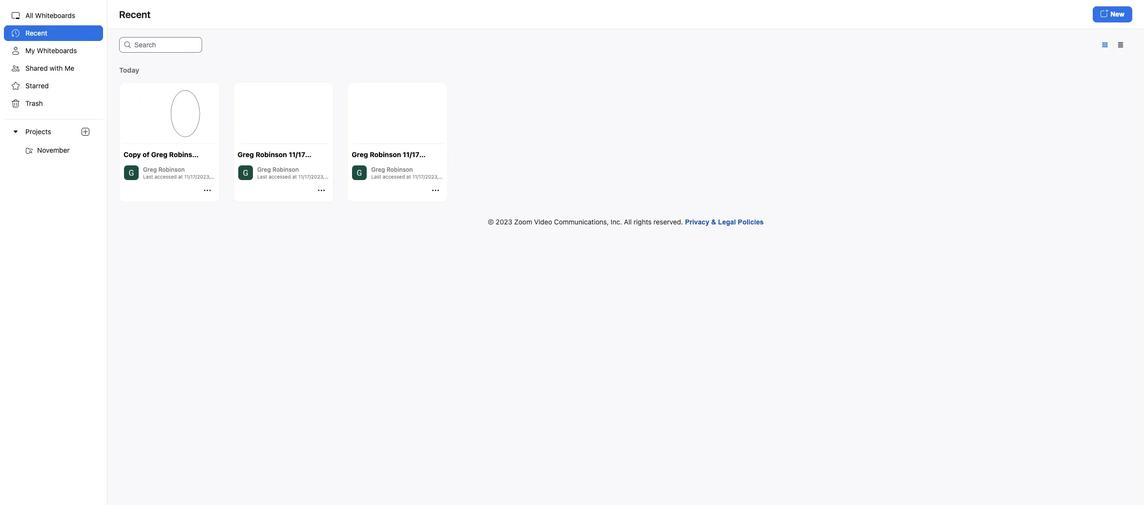 Task type: describe. For each thing, give the bounding box(es) containing it.
starred
[[25, 82, 49, 90]]

owner: greg robinson image inside the copy of greg robinson 11/17/2023, 11:33:24 am, modified at nov 17, 2023, link element
[[124, 165, 139, 181]]

&
[[712, 218, 717, 226]]

legal
[[718, 218, 736, 226]]

greg robinson 11/17/2023, 11:33:24 am, modified at nov 17, 2023, link element
[[233, 82, 371, 203]]

11/17/2023, for greg robinson last accessed at 11/17/2023, 11:33:26 am
[[298, 174, 325, 180]]

11/17/2023, up greg robinson last accessed at 11/17/2023, 11:03:48 am
[[403, 151, 441, 159]]

© 2023 zoom video communications, inc. all rights reserved. privacy & legal policies
[[488, 218, 764, 226]]

recent inside menu item
[[25, 29, 47, 37]]

greg for greg robinson last accessed at 11/17/2023, 11:35:04 am
[[143, 166, 157, 173]]

new button
[[1094, 6, 1133, 22]]

privacy
[[685, 218, 710, 226]]

greg robinson 11/17/2023, 11:03:46 am
[[352, 151, 486, 159]]

greg robinson last accessed at 11/17/2023, 11:03:48 am
[[371, 166, 470, 180]]

all whiteboards
[[25, 11, 75, 20]]

more options for copy of greg robinson 11/17/2023, 11:33:24 am image
[[200, 186, 215, 195]]

greg robinson last accessed at 11/17/2023, 11:35:04 am
[[143, 166, 241, 180]]

robinson for greg robinson 11/17/2023, 11:33:24 am
[[256, 151, 287, 159]]

am right 11:33:24
[[360, 151, 371, 159]]

my whiteboards menu item
[[4, 43, 103, 59]]

video
[[534, 218, 552, 226]]

zoom
[[514, 218, 533, 226]]

11:03:46
[[443, 151, 473, 159]]

trash menu item
[[4, 96, 103, 111]]

all whiteboards menu item
[[4, 8, 103, 23]]

rights
[[634, 218, 652, 226]]

greg for greg robinson last accessed at 11/17/2023, 11:33:26 am
[[257, 166, 271, 173]]

inc.
[[611, 218, 622, 226]]

shared
[[25, 64, 48, 72]]

robinson for greg robinson last accessed at 11/17/2023, 11:35:04 am
[[158, 166, 185, 173]]

am for greg robinson last accessed at 11/17/2023, 11:35:04 am
[[234, 174, 241, 180]]

11:33:24
[[329, 151, 358, 159]]

my whiteboards
[[25, 46, 77, 55]]

2023
[[496, 218, 513, 226]]

accessed inside greg robinson last accessed at 11/17/2023, 11:35:04 am
[[155, 174, 177, 180]]

communications,
[[554, 218, 609, 226]]

11:33:26
[[326, 174, 346, 180]]

11/17/2023, for greg robinson last accessed at 11/17/2023, 11:03:48 am
[[413, 174, 439, 180]]

robinson for greg robinson last accessed at 11/17/2023, 11:33:26 am
[[273, 166, 299, 173]]

robinson for greg robinson last accessed at 11/17/2023, 11:03:48 am
[[387, 166, 413, 173]]

shared with me menu item
[[4, 61, 103, 76]]

november image
[[25, 147, 33, 155]]

copy of greg robinson 11/17/2023, 11:33:24 am, modified at nov 17, 2023, link element
[[119, 82, 241, 203]]

at for greg robinson 11/17/2023, 11:03:46 am
[[407, 174, 411, 180]]

shared with me
[[25, 64, 74, 72]]

recent menu item
[[4, 25, 103, 41]]

©
[[488, 218, 494, 226]]

last for greg robinson 11/17/2023, 11:33:24 am
[[257, 174, 267, 180]]



Task type: vqa. For each thing, say whether or not it's contained in the screenshot.
'all whiteboards'
yes



Task type: locate. For each thing, give the bounding box(es) containing it.
last inside greg robinson last accessed at 11/17/2023, 11:35:04 am
[[143, 174, 153, 180]]

accessed
[[155, 174, 177, 180], [269, 174, 291, 180], [383, 174, 405, 180]]

am right the 11:35:04
[[234, 174, 241, 180]]

greg robinson 11/17/2023, 11:03:46 am, modified at nov 17, 2023, link element
[[348, 82, 486, 203]]

2 horizontal spatial owner: greg robinson image
[[352, 165, 368, 181]]

1 horizontal spatial accessed
[[269, 174, 291, 180]]

robinson for greg robinson 11/17/2023, 11:03:46 am
[[370, 151, 401, 159]]

owner: greg robinson image for greg robinson 11/17/2023, 11:03:46 am
[[352, 165, 368, 181]]

11/17/2023, inside greg robinson last accessed at 11/17/2023, 11:35:04 am
[[184, 174, 211, 180]]

accessed for greg robinson 11/17/2023, 11:33:24 am
[[269, 174, 291, 180]]

greg for greg robinson 11/17/2023, 11:03:46 am
[[352, 151, 368, 159]]

menu item containing projects
[[0, 119, 107, 158]]

at for greg robinson 11/17/2023, 11:33:24 am
[[292, 174, 297, 180]]

all right inc.
[[624, 218, 632, 226]]

owner: greg robinson image inside the greg robinson 11/17/2023, 11:03:46 am, modified at nov 17, 2023, link element
[[352, 165, 368, 181]]

last for greg robinson 11/17/2023, 11:03:46 am
[[371, 174, 381, 180]]

am right the 11:03:48
[[462, 174, 470, 180]]

11/17/2023, for greg robinson last accessed at 11/17/2023, 11:35:04 am
[[184, 174, 211, 180]]

last inside the greg robinson last accessed at 11/17/2023, 11:33:26 am
[[257, 174, 267, 180]]

last
[[143, 174, 153, 180], [257, 174, 267, 180], [371, 174, 381, 180]]

2 horizontal spatial at
[[407, 174, 411, 180]]

robinson inside the greg robinson last accessed at 11/17/2023, 11:33:26 am
[[273, 166, 299, 173]]

november menu item
[[4, 143, 103, 158]]

robinson inside greg robinson last accessed at 11/17/2023, 11:35:04 am
[[158, 166, 185, 173]]

robinson
[[256, 151, 287, 159], [370, 151, 401, 159], [158, 166, 185, 173], [273, 166, 299, 173], [387, 166, 413, 173]]

projects
[[25, 128, 51, 136]]

more options for greg robinson 11/17/2023, 11:33:24 am image
[[314, 186, 329, 195]]

me
[[65, 64, 74, 72]]

grid mode, selected image
[[1098, 41, 1113, 49]]

am for greg robinson last accessed at 11/17/2023, 11:03:48 am
[[462, 174, 470, 180]]

1 vertical spatial all
[[624, 218, 632, 226]]

robinson inside greg robinson last accessed at 11/17/2023, 11:03:48 am
[[387, 166, 413, 173]]

Search text field
[[119, 37, 202, 53]]

am inside greg robinson last accessed at 11/17/2023, 11:35:04 am
[[234, 174, 241, 180]]

november
[[37, 146, 70, 154]]

all inside menu item
[[25, 11, 33, 20]]

1 horizontal spatial last
[[257, 174, 267, 180]]

0 vertical spatial all
[[25, 11, 33, 20]]

at inside greg robinson last accessed at 11/17/2023, 11:03:48 am
[[407, 174, 411, 180]]

0 vertical spatial whiteboards
[[35, 11, 75, 20]]

am right '11:03:46'
[[475, 151, 486, 159]]

1 horizontal spatial all
[[624, 218, 632, 226]]

am right 11:33:26
[[348, 174, 355, 180]]

whiteboards up recent menu item
[[35, 11, 75, 20]]

0 horizontal spatial all
[[25, 11, 33, 20]]

greg inside greg robinson last accessed at 11/17/2023, 11:03:48 am
[[371, 166, 385, 173]]

menu bar
[[0, 0, 107, 506]]

at
[[178, 174, 183, 180], [292, 174, 297, 180], [407, 174, 411, 180]]

2 accessed from the left
[[269, 174, 291, 180]]

whiteboards for all whiteboards
[[35, 11, 75, 20]]

0 horizontal spatial at
[[178, 174, 183, 180]]

11/17/2023, inside greg robinson last accessed at 11/17/2023, 11:03:48 am
[[413, 174, 439, 180]]

1 accessed from the left
[[155, 174, 177, 180]]

recent up search text box
[[119, 9, 151, 20]]

with
[[50, 64, 63, 72]]

11:03:48
[[440, 174, 461, 180]]

11/17/2023,
[[289, 151, 327, 159], [403, 151, 441, 159], [184, 174, 211, 180], [298, 174, 325, 180], [413, 174, 439, 180]]

0 horizontal spatial owner: greg robinson image
[[124, 165, 139, 181]]

0 horizontal spatial last
[[143, 174, 153, 180]]

owner: greg robinson image inside greg robinson 11/17/2023, 11:33:24 am, modified at nov 17, 2023, link element
[[238, 165, 253, 181]]

last inside greg robinson last accessed at 11/17/2023, 11:03:48 am
[[371, 174, 381, 180]]

menu bar containing all whiteboards
[[0, 0, 107, 506]]

at left the 11:35:04
[[178, 174, 183, 180]]

3 last from the left
[[371, 174, 381, 180]]

3 at from the left
[[407, 174, 411, 180]]

11/17/2023, up the greg robinson last accessed at 11/17/2023, 11:33:26 am
[[289, 151, 327, 159]]

1 owner: greg robinson image from the left
[[124, 165, 139, 181]]

2 horizontal spatial accessed
[[383, 174, 405, 180]]

3 owner: greg robinson image from the left
[[352, 165, 368, 181]]

at inside greg robinson last accessed at 11/17/2023, 11:35:04 am
[[178, 174, 183, 180]]

greg robinson 11/17/2023, 11:33:24 am
[[238, 151, 371, 159]]

starred menu item
[[4, 78, 103, 94]]

today
[[119, 66, 139, 74]]

1 vertical spatial whiteboards
[[37, 46, 77, 55]]

accessed for greg robinson 11/17/2023, 11:03:46 am
[[383, 174, 405, 180]]

menu item
[[0, 119, 107, 158]]

owner: greg robinson image for greg robinson 11/17/2023, 11:33:24 am
[[238, 165, 253, 181]]

am for greg robinson last accessed at 11/17/2023, 11:33:26 am
[[348, 174, 355, 180]]

11:35:04
[[212, 174, 232, 180]]

thumbnail of greg robinson 11/17/2023, 11:33:24 am image
[[238, 86, 329, 138]]

11/17/2023, inside the greg robinson last accessed at 11/17/2023, 11:33:26 am
[[298, 174, 325, 180]]

all up recent menu item
[[25, 11, 33, 20]]

privacy & legal policies button
[[685, 214, 764, 230]]

list mode, not selected image
[[1113, 41, 1129, 49]]

whiteboards for my whiteboards
[[37, 46, 77, 55]]

2 at from the left
[[292, 174, 297, 180]]

owner: greg robinson image
[[124, 165, 139, 181], [238, 165, 253, 181], [352, 165, 368, 181]]

policies
[[738, 218, 764, 226]]

11/17/2023, up the more options for greg robinson 11/17/2023, 11:03:46 am icon on the left top
[[413, 174, 439, 180]]

0 horizontal spatial recent
[[25, 29, 47, 37]]

whiteboards up with
[[37, 46, 77, 55]]

at down greg robinson 11/17/2023, 11:33:24 am
[[292, 174, 297, 180]]

new
[[1111, 10, 1125, 18]]

trash
[[25, 99, 43, 107]]

1 horizontal spatial recent
[[119, 9, 151, 20]]

1 vertical spatial recent
[[25, 29, 47, 37]]

all
[[25, 11, 33, 20], [624, 218, 632, 226]]

11/17/2023, up more options for copy of greg robinson 11/17/2023, 11:33:24 am image
[[184, 174, 211, 180]]

greg robinson last accessed at 11/17/2023, 11:33:26 am
[[257, 166, 355, 180]]

thumbnail of copy of greg robinson 11/17/2023, 11:33:24 am image
[[124, 86, 215, 138]]

reserved.
[[654, 218, 683, 226]]

2 owner: greg robinson image from the left
[[238, 165, 253, 181]]

11/17/2023, up more options for greg robinson 11/17/2023, 11:33:24 am image
[[298, 174, 325, 180]]

1 at from the left
[[178, 174, 183, 180]]

greg for greg robinson last accessed at 11/17/2023, 11:03:48 am
[[371, 166, 385, 173]]

at inside the greg robinson last accessed at 11/17/2023, 11:33:26 am
[[292, 174, 297, 180]]

more options for greg robinson 11/17/2023, 11:03:46 am image
[[428, 186, 444, 195]]

am inside the greg robinson last accessed at 11/17/2023, 11:33:26 am
[[348, 174, 355, 180]]

0 horizontal spatial accessed
[[155, 174, 177, 180]]

1 horizontal spatial owner: greg robinson image
[[238, 165, 253, 181]]

1 last from the left
[[143, 174, 153, 180]]

greg inside greg robinson last accessed at 11/17/2023, 11:35:04 am
[[143, 166, 157, 173]]

at down greg robinson 11/17/2023, 11:03:46 am
[[407, 174, 411, 180]]

am inside greg robinson last accessed at 11/17/2023, 11:03:48 am
[[462, 174, 470, 180]]

2 last from the left
[[257, 174, 267, 180]]

recent up my
[[25, 29, 47, 37]]

accessed inside greg robinson last accessed at 11/17/2023, 11:03:48 am
[[383, 174, 405, 180]]

2 horizontal spatial last
[[371, 174, 381, 180]]

greg
[[238, 151, 254, 159], [352, 151, 368, 159], [143, 166, 157, 173], [257, 166, 271, 173], [371, 166, 385, 173]]

accessed inside the greg robinson last accessed at 11/17/2023, 11:33:26 am
[[269, 174, 291, 180]]

1 horizontal spatial at
[[292, 174, 297, 180]]

my
[[25, 46, 35, 55]]

3 accessed from the left
[[383, 174, 405, 180]]

recent
[[119, 9, 151, 20], [25, 29, 47, 37]]

0 vertical spatial recent
[[119, 9, 151, 20]]

greg for greg robinson 11/17/2023, 11:33:24 am
[[238, 151, 254, 159]]

whiteboards
[[35, 11, 75, 20], [37, 46, 77, 55]]

am
[[360, 151, 371, 159], [475, 151, 486, 159], [234, 174, 241, 180], [348, 174, 355, 180], [462, 174, 470, 180]]

greg inside the greg robinson last accessed at 11/17/2023, 11:33:26 am
[[257, 166, 271, 173]]

filled image
[[12, 29, 20, 37]]



